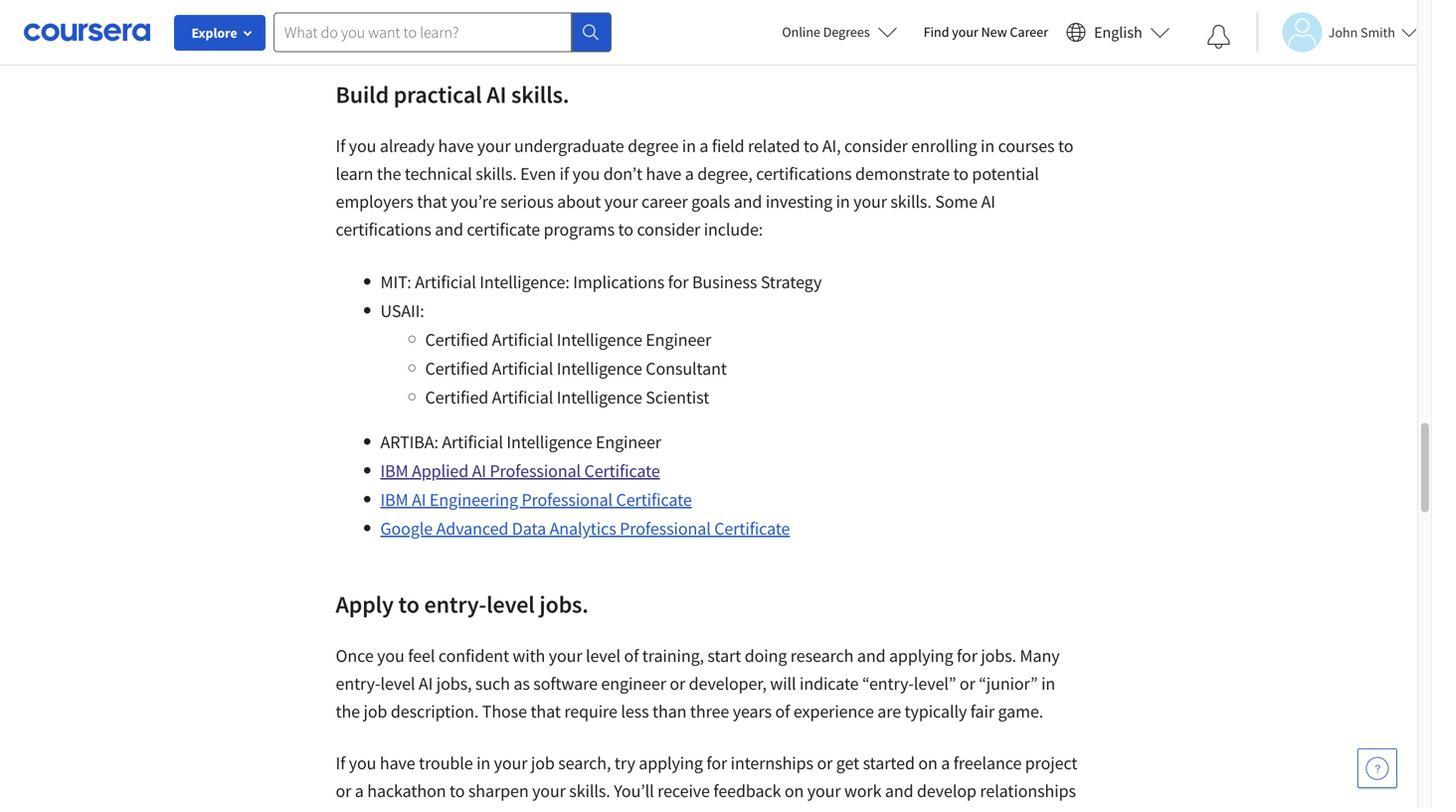 Task type: vqa. For each thing, say whether or not it's contained in the screenshot.
Analytics
yes



Task type: locate. For each thing, give the bounding box(es) containing it.
smith
[[1361, 23, 1396, 41]]

2 horizontal spatial have
[[646, 163, 682, 185]]

that down technical
[[417, 190, 447, 213]]

relationships
[[980, 780, 1076, 803]]

you're
[[451, 190, 497, 213]]

hackathon
[[367, 780, 446, 803]]

0 horizontal spatial on
[[785, 780, 804, 803]]

3 certified from the top
[[425, 386, 489, 409]]

1 vertical spatial certified
[[425, 358, 489, 380]]

jobs,
[[436, 673, 472, 695]]

and up "entry-
[[857, 645, 886, 667]]

intelligence down 'implications'
[[557, 329, 642, 351]]

internships
[[731, 752, 814, 775]]

1 vertical spatial entry-
[[336, 673, 380, 695]]

potential
[[972, 163, 1039, 185]]

for left business on the top
[[668, 271, 689, 293]]

0 vertical spatial certifications
[[756, 163, 852, 185]]

professional up analytics
[[522, 489, 613, 511]]

if
[[336, 135, 345, 157], [336, 752, 345, 775]]

1 vertical spatial for
[[957, 645, 978, 667]]

have up technical
[[438, 135, 474, 157]]

0 vertical spatial level
[[487, 590, 535, 620]]

0 horizontal spatial for
[[668, 271, 689, 293]]

implications
[[573, 271, 665, 293]]

for up fair
[[957, 645, 978, 667]]

have up career
[[646, 163, 682, 185]]

applying up "receive"
[[639, 752, 703, 775]]

0 vertical spatial with
[[552, 7, 584, 30]]

strategy
[[761, 271, 822, 293]]

in inside once you feel confident with your level of training, start doing research and applying for jobs. many entry-level ai jobs, such as software engineer or developer, will indicate "entry-level" or "junior" in the job description. those that require less than three years of experience are typically fair game.
[[1042, 673, 1056, 695]]

goals
[[691, 190, 730, 213]]

investing
[[766, 190, 833, 213]]

2 if from the top
[[336, 752, 345, 775]]

1 horizontal spatial entry-
[[424, 590, 487, 620]]

ibm
[[380, 460, 408, 482], [380, 489, 408, 511]]

2 ibm from the top
[[380, 489, 408, 511]]

ai up engineering
[[472, 460, 486, 482]]

0 vertical spatial certified
[[425, 329, 489, 351]]

1 vertical spatial on
[[785, 780, 804, 803]]

of down will
[[775, 701, 790, 723]]

jobs.
[[540, 590, 589, 620], [981, 645, 1017, 667]]

for
[[668, 271, 689, 293], [957, 645, 978, 667], [707, 752, 727, 775]]

or left get
[[817, 752, 833, 775]]

0 vertical spatial the
[[377, 163, 401, 185]]

to up some
[[953, 163, 969, 185]]

that left may
[[336, 808, 366, 809]]

you up learn
[[349, 135, 376, 157]]

your up sharpen
[[494, 752, 528, 775]]

your up future.
[[532, 780, 566, 803]]

include:
[[704, 218, 763, 241]]

1 horizontal spatial certifications
[[756, 163, 852, 185]]

skills. up you're
[[476, 163, 517, 185]]

with
[[552, 7, 584, 30], [513, 645, 545, 667]]

a up goals
[[685, 163, 694, 185]]

and
[[734, 190, 762, 213], [435, 218, 463, 241], [857, 645, 886, 667], [885, 780, 914, 803]]

1 horizontal spatial applying
[[889, 645, 953, 667]]

in up the potential
[[981, 135, 995, 157]]

level down "feel" on the left bottom
[[380, 673, 415, 695]]

engineer up consultant
[[646, 329, 711, 351]]

0 vertical spatial applying
[[889, 645, 953, 667]]

explore button
[[174, 15, 266, 51]]

work
[[845, 780, 882, 803]]

0 horizontal spatial entry-
[[336, 673, 380, 695]]

a
[[588, 7, 597, 30], [700, 135, 709, 157], [685, 163, 694, 185], [941, 752, 950, 775], [355, 780, 364, 803]]

google advanced data analytics professional certificate link
[[380, 518, 790, 540]]

certifications
[[756, 163, 852, 185], [336, 218, 432, 241]]

for up feedback
[[707, 752, 727, 775]]

1 horizontal spatial have
[[438, 135, 474, 157]]

1 if from the top
[[336, 135, 345, 157]]

0 vertical spatial professional
[[490, 460, 581, 482]]

training,
[[642, 645, 704, 667]]

0 vertical spatial jobs.
[[540, 590, 589, 620]]

once
[[336, 645, 374, 667]]

1 vertical spatial have
[[646, 163, 682, 185]]

degrees
[[823, 23, 870, 41]]

the down once
[[336, 701, 360, 723]]

2 vertical spatial the
[[509, 808, 534, 809]]

1 vertical spatial professional
[[522, 489, 613, 511]]

ai right practical
[[487, 80, 507, 109]]

1 vertical spatial level
[[586, 645, 621, 667]]

with right do
[[552, 7, 584, 30]]

1 vertical spatial the
[[336, 701, 360, 723]]

a left hackathon
[[355, 780, 364, 803]]

and inside once you feel confident with your level of training, start doing research and applying for jobs. many entry-level ai jobs, such as software engineer or developer, will indicate "entry-level" or "junior" in the job description. those that require less than three years of experience are typically fair game.
[[857, 645, 886, 667]]

1 vertical spatial of
[[775, 701, 790, 723]]

in right the investing
[[836, 190, 850, 213]]

the down sharpen
[[509, 808, 534, 809]]

2 horizontal spatial the
[[509, 808, 534, 809]]

0 horizontal spatial have
[[380, 752, 415, 775]]

0 vertical spatial entry-
[[424, 590, 487, 620]]

if
[[560, 163, 569, 185]]

your down get
[[807, 780, 841, 803]]

engineer down scientist
[[596, 431, 661, 454]]

2 vertical spatial certified
[[425, 386, 489, 409]]

job left search,
[[531, 752, 555, 775]]

1 horizontal spatial on
[[918, 752, 938, 775]]

have up hackathon
[[380, 752, 415, 775]]

1 horizontal spatial with
[[552, 7, 584, 30]]

0 horizontal spatial with
[[513, 645, 545, 667]]

1 vertical spatial ibm
[[380, 489, 408, 511]]

that inside once you feel confident with your level of training, start doing research and applying for jobs. many entry-level ai jobs, such as software engineer or developer, will indicate "entry-level" or "junior" in the job description. those that require less than three years of experience are typically fair game.
[[531, 701, 561, 723]]

you down sharpen
[[461, 808, 488, 809]]

1 vertical spatial jobs.
[[981, 645, 1017, 667]]

0 vertical spatial if
[[336, 135, 345, 157]]

0 horizontal spatial applying
[[639, 752, 703, 775]]

your up software
[[549, 645, 582, 667]]

in down "many"
[[1042, 673, 1056, 695]]

of up engineer
[[624, 645, 639, 667]]

professional
[[490, 460, 581, 482], [522, 489, 613, 511], [620, 518, 711, 540]]

skills. down search,
[[569, 780, 610, 803]]

less
[[621, 701, 649, 723]]

if inside if you have trouble in your job search, try applying for internships or get started on a freelance project or a hackathon to sharpen your skills. you'll receive feedback on your work and develop relationships that may benefit you in the future.
[[336, 752, 345, 775]]

entry- up confident
[[424, 590, 487, 620]]

for inside once you feel confident with your level of training, start doing research and applying for jobs. many entry-level ai jobs, such as software engineer or developer, will indicate "entry-level" or "junior" in the job description. those that require less than three years of experience are typically fair game.
[[957, 645, 978, 667]]

intelligence inside artiba: artificial intelligence engineer ibm applied ai professional certificate ibm ai engineering professional certificate google advanced data analytics professional certificate
[[507, 431, 592, 454]]

in down sharpen
[[492, 808, 506, 809]]

level up engineer
[[586, 645, 621, 667]]

ibm ai engineering professional certificate link
[[380, 489, 692, 511]]

and down started
[[885, 780, 914, 803]]

already
[[380, 135, 435, 157]]

that down software
[[531, 701, 561, 723]]

1 vertical spatial job
[[531, 752, 555, 775]]

explore
[[191, 24, 237, 42]]

skills. inside if you have trouble in your job search, try applying for internships or get started on a freelance project or a hackathon to sharpen your skills. you'll receive feedback on your work and develop relationships that may benefit you in the future.
[[569, 780, 610, 803]]

0 horizontal spatial the
[[336, 701, 360, 723]]

john
[[1329, 23, 1358, 41]]

professional up ibm ai engineering professional certificate link
[[490, 460, 581, 482]]

2 vertical spatial level
[[380, 673, 415, 695]]

what
[[423, 7, 462, 30]]

or
[[670, 673, 685, 695], [960, 673, 976, 695], [817, 752, 833, 775], [336, 780, 351, 803]]

you right if
[[573, 163, 600, 185]]

if inside if you already have your undergraduate degree in a field related to ai, consider enrolling in courses to learn the technical skills. even if you don't have a degree, certifications demonstrate to potential employers that you're serious about your career goals and investing in your skills. some ai certifications and certificate programs to consider include:
[[336, 135, 345, 157]]

2 horizontal spatial that
[[531, 701, 561, 723]]

on down 'internships'
[[785, 780, 804, 803]]

demonstrate
[[855, 163, 950, 185]]

1 vertical spatial certifications
[[336, 218, 432, 241]]

don't
[[604, 163, 643, 185]]

fields
[[909, 7, 952, 30]]

1 horizontal spatial job
[[531, 752, 555, 775]]

jobs. down analytics
[[540, 590, 589, 620]]

0 horizontal spatial jobs.
[[540, 590, 589, 620]]

1 vertical spatial applying
[[639, 752, 703, 775]]

three
[[690, 701, 729, 723]]

0 vertical spatial consider
[[845, 135, 908, 157]]

1 vertical spatial with
[[513, 645, 545, 667]]

for inside if you have trouble in your job search, try applying for internships or get started on a freelance project or a hackathon to sharpen your skills. you'll receive feedback on your work and develop relationships that may benefit you in the future.
[[707, 752, 727, 775]]

feedback
[[714, 780, 781, 803]]

0 horizontal spatial that
[[336, 808, 366, 809]]

on up develop
[[918, 752, 938, 775]]

ai inside once you feel confident with your level of training, start doing research and applying for jobs. many entry-level ai jobs, such as software engineer or developer, will indicate "entry-level" or "junior" in the job description. those that require less than three years of experience are typically fair game.
[[419, 673, 433, 695]]

you inside once you feel confident with your level of training, start doing research and applying for jobs. many entry-level ai jobs, such as software engineer or developer, will indicate "entry-level" or "junior" in the job description. those that require less than three years of experience are typically fair game.
[[377, 645, 405, 667]]

of
[[624, 645, 639, 667], [775, 701, 790, 723]]

find your new career
[[924, 23, 1048, 41]]

ai right some
[[981, 190, 996, 213]]

your inside once you feel confident with your level of training, start doing research and applying for jobs. many entry-level ai jobs, such as software engineer or developer, will indicate "entry-level" or "junior" in the job description. those that require less than three years of experience are typically fair game.
[[549, 645, 582, 667]]

receive
[[658, 780, 710, 803]]

and inside if you have trouble in your job search, try applying for internships or get started on a freelance project or a hackathon to sharpen your skills. you'll receive feedback on your work and develop relationships that may benefit you in the future.
[[885, 780, 914, 803]]

1 horizontal spatial jobs.
[[981, 645, 1017, 667]]

2 horizontal spatial level
[[586, 645, 621, 667]]

ibm applied ai professional certificate link
[[380, 460, 660, 482]]

jobs. up "junior" on the right bottom of page
[[981, 645, 1017, 667]]

build
[[336, 80, 389, 109]]

1 horizontal spatial the
[[377, 163, 401, 185]]

do
[[528, 7, 548, 30]]

freelance
[[954, 752, 1022, 775]]

0 vertical spatial job
[[364, 701, 387, 723]]

skills.
[[511, 80, 569, 109], [476, 163, 517, 185], [891, 190, 932, 213], [569, 780, 610, 803]]

than
[[653, 701, 687, 723]]

0 horizontal spatial job
[[364, 701, 387, 723]]

the up employers
[[377, 163, 401, 185]]

0 vertical spatial that
[[417, 190, 447, 213]]

0 horizontal spatial consider
[[637, 218, 700, 241]]

0 vertical spatial certificate
[[584, 460, 660, 482]]

0 vertical spatial for
[[668, 271, 689, 293]]

consider up demonstrate at the top right of page
[[845, 135, 908, 157]]

certificate
[[584, 460, 660, 482], [616, 489, 692, 511], [714, 518, 790, 540]]

some
[[935, 190, 978, 213]]

2 horizontal spatial for
[[957, 645, 978, 667]]

help center image
[[1366, 757, 1390, 781]]

2 vertical spatial have
[[380, 752, 415, 775]]

scientist
[[646, 386, 709, 409]]

0 vertical spatial have
[[438, 135, 474, 157]]

ibm down artiba:
[[380, 460, 408, 482]]

a up develop
[[941, 752, 950, 775]]

2 vertical spatial that
[[336, 808, 366, 809]]

professional right analytics
[[620, 518, 711, 540]]

jobs. inside once you feel confident with your level of training, start doing research and applying for jobs. many entry-level ai jobs, such as software engineer or developer, will indicate "entry-level" or "junior" in the job description. those that require less than three years of experience are typically fair game.
[[981, 645, 1017, 667]]

as
[[514, 673, 530, 695]]

applying up level"
[[889, 645, 953, 667]]

are
[[878, 701, 901, 723]]

ibm up google
[[380, 489, 408, 511]]

that inside if you already have your undergraduate degree in a field related to ai, consider enrolling in courses to learn the technical skills. even if you don't have a degree, certifications demonstrate to potential employers that you're serious about your career goals and investing in your skills. some ai certifications and certificate programs to consider include:
[[417, 190, 447, 213]]

john smith button
[[1257, 12, 1417, 52]]

in-
[[822, 7, 842, 30]]

None search field
[[274, 12, 612, 52]]

you for trouble
[[349, 752, 376, 775]]

you left "feel" on the left bottom
[[377, 645, 405, 667]]

job inside if you have trouble in your job search, try applying for internships or get started on a freelance project or a hackathon to sharpen your skills. you'll receive feedback on your work and develop relationships that may benefit you in the future.
[[531, 752, 555, 775]]

courses
[[998, 135, 1055, 157]]

level up confident
[[487, 590, 535, 620]]

apply
[[336, 590, 394, 620]]

ai
[[487, 80, 507, 109], [981, 190, 996, 213], [472, 460, 486, 482], [412, 489, 426, 511], [419, 673, 433, 695]]

show notifications image
[[1207, 25, 1231, 49]]

intelligence:
[[480, 271, 570, 293]]

1 vertical spatial that
[[531, 701, 561, 723]]

certifications down employers
[[336, 218, 432, 241]]

feel
[[408, 645, 435, 667]]

applying inside once you feel confident with your level of training, start doing research and applying for jobs. many entry-level ai jobs, such as software engineer or developer, will indicate "entry-level" or "junior" in the job description. those that require less than three years of experience are typically fair game.
[[889, 645, 953, 667]]

have
[[438, 135, 474, 157], [646, 163, 682, 185], [380, 752, 415, 775]]

entry- down once
[[336, 673, 380, 695]]

field
[[712, 135, 745, 157]]

may
[[369, 808, 401, 809]]

1 vertical spatial engineer
[[596, 431, 661, 454]]

certifications up the investing
[[756, 163, 852, 185]]

0 vertical spatial of
[[624, 645, 639, 667]]

coursera image
[[24, 16, 150, 48]]

job left description.
[[364, 701, 387, 723]]

to right programs
[[618, 218, 634, 241]]

to down trouble
[[450, 780, 465, 803]]

0 horizontal spatial level
[[380, 673, 415, 695]]

project
[[1025, 752, 1078, 775]]

skills. up undergraduate on the top of the page
[[511, 80, 569, 109]]

ai down "feel" on the left bottom
[[419, 673, 433, 695]]

1 horizontal spatial that
[[417, 190, 447, 213]]

entry-
[[424, 590, 487, 620], [336, 673, 380, 695]]

intelligence up ibm applied ai professional certificate link
[[507, 431, 592, 454]]

0 vertical spatial ibm
[[380, 460, 408, 482]]

english button
[[1058, 0, 1178, 65]]

on
[[918, 752, 938, 775], [785, 780, 804, 803]]

mit:
[[380, 271, 412, 293]]

you up may
[[349, 752, 376, 775]]

consider down career
[[637, 218, 700, 241]]

0 vertical spatial engineer
[[646, 329, 711, 351]]

usaii:
[[380, 300, 424, 322]]

0 horizontal spatial certifications
[[336, 218, 432, 241]]

2 vertical spatial for
[[707, 752, 727, 775]]

1 horizontal spatial for
[[707, 752, 727, 775]]

artificial
[[415, 271, 476, 293], [492, 329, 553, 351], [492, 358, 553, 380], [492, 386, 553, 409], [442, 431, 503, 454]]

with up as
[[513, 645, 545, 667]]

1 vertical spatial if
[[336, 752, 345, 775]]



Task type: describe. For each thing, give the bounding box(es) containing it.
your right the find
[[952, 23, 979, 41]]

ai up google
[[412, 489, 426, 511]]

if you already have your undergraduate degree in a field related to ai, consider enrolling in courses to learn the technical skills. even if you don't have a degree, certifications demonstrate to potential employers that you're serious about your career goals and investing in your skills. some ai certifications and certificate programs to consider include:
[[336, 135, 1074, 241]]

for inside mit: artificial intelligence: implications for business strategy usaii: certified artificial intelligence engineer certified artificial intelligence consultant certified artificial intelligence scientist
[[668, 271, 689, 293]]

enrolling
[[911, 135, 977, 157]]

can
[[465, 7, 494, 30]]

online degrees
[[782, 23, 870, 41]]

engineer inside artiba: artificial intelligence engineer ibm applied ai professional certificate ibm ai engineering professional certificate google advanced data analytics professional certificate
[[596, 431, 661, 454]]

career
[[642, 190, 688, 213]]

skills. down demonstrate at the top right of page
[[891, 190, 932, 213]]

degree,
[[697, 163, 753, 185]]

your down demonstrate at the top right of page
[[854, 190, 887, 213]]

to left ai,
[[804, 135, 819, 157]]

search,
[[558, 752, 611, 775]]

your up you're
[[477, 135, 511, 157]]

artiba:
[[380, 431, 438, 454]]

related
[[748, 135, 800, 157]]

the inside if you already have your undergraduate degree in a field related to ai, consider enrolling in courses to learn the technical skills. even if you don't have a degree, certifications demonstrate to potential employers that you're serious about your career goals and investing in your skills. some ai certifications and certificate programs to consider include:
[[377, 163, 401, 185]]

if for if you have trouble in your job search, try applying for internships or get started on a freelance project or a hackathon to sharpen your skills. you'll receive feedback on your work and develop relationships that may benefit you in the future.
[[336, 752, 345, 775]]

if you have trouble in your job search, try applying for internships or get started on a freelance project or a hackathon to sharpen your skills. you'll receive feedback on your work and develop relationships that may benefit you in the future.
[[336, 752, 1078, 809]]

experience
[[794, 701, 874, 723]]

employers
[[336, 190, 413, 213]]

online
[[782, 23, 821, 41]]

intelligence left consultant
[[557, 358, 642, 380]]

science
[[678, 7, 735, 30]]

more:
[[376, 7, 420, 30]]

trouble
[[419, 752, 473, 775]]

the inside once you feel confident with your level of training, start doing research and applying for jobs. many entry-level ai jobs, such as software engineer or developer, will indicate "entry-level" or "junior" in the job description. those that require less than three years of experience are typically fair game.
[[336, 701, 360, 723]]

artiba: artificial intelligence engineer ibm applied ai professional certificate ibm ai engineering professional certificate google advanced data analytics professional certificate
[[380, 431, 790, 540]]

0 vertical spatial on
[[918, 752, 938, 775]]

software
[[533, 673, 598, 695]]

2 vertical spatial professional
[[620, 518, 711, 540]]

to right apply
[[398, 590, 420, 620]]

about
[[557, 190, 601, 213]]

consultant
[[646, 358, 727, 380]]

confident
[[439, 645, 509, 667]]

many
[[1020, 645, 1060, 667]]

have inside if you have trouble in your job search, try applying for internships or get started on a freelance project or a hackathon to sharpen your skills. you'll receive feedback on your work and develop relationships that may benefit you in the future.
[[380, 752, 415, 775]]

1 vertical spatial consider
[[637, 218, 700, 241]]

apply to entry-level jobs.
[[336, 590, 589, 620]]

learn
[[336, 163, 373, 185]]

game.
[[998, 701, 1044, 723]]

career
[[1010, 23, 1048, 41]]

research
[[791, 645, 854, 667]]

english
[[1094, 22, 1143, 42]]

entry- inside once you feel confident with your level of training, start doing research and applying for jobs. many entry-level ai jobs, such as software engineer or developer, will indicate "entry-level" or "junior" in the job description. those that require less than three years of experience are typically fair game.
[[336, 673, 380, 695]]

engineering
[[430, 489, 518, 511]]

applied
[[412, 460, 469, 482]]

data
[[512, 518, 546, 540]]

you
[[497, 7, 524, 30]]

find your new career link
[[914, 20, 1058, 45]]

advanced
[[436, 518, 509, 540]]

those
[[482, 701, 527, 723]]

started
[[863, 752, 915, 775]]

if for if you already have your undergraduate degree in a field related to ai, consider enrolling in courses to learn the technical skills. even if you don't have a degree, certifications demonstrate to potential employers that you're serious about your career goals and investing in your skills. some ai certifications and certificate programs to consider include:
[[336, 135, 345, 157]]

to inside if you have trouble in your job search, try applying for internships or get started on a freelance project or a hackathon to sharpen your skills. you'll receive feedback on your work and develop relationships that may benefit you in the future.
[[450, 780, 465, 803]]

benefit
[[405, 808, 457, 809]]

and down you're
[[435, 218, 463, 241]]

ai,
[[822, 135, 841, 157]]

sharpen
[[468, 780, 529, 803]]

or up fair
[[960, 673, 976, 695]]

find
[[924, 23, 949, 41]]

future.
[[537, 808, 586, 809]]

1 horizontal spatial consider
[[845, 135, 908, 157]]

engineer
[[601, 673, 666, 695]]

require
[[564, 701, 618, 723]]

1 vertical spatial certificate
[[616, 489, 692, 511]]

certificate
[[467, 218, 540, 241]]

in right degree
[[682, 135, 696, 157]]

"junior"
[[979, 673, 1038, 695]]

10
[[801, 7, 819, 30]]

job inside once you feel confident with your level of training, start doing research and applying for jobs. many entry-level ai jobs, such as software engineer or developer, will indicate "entry-level" or "junior" in the job description. those that require less than three years of experience are typically fair game.
[[364, 701, 387, 723]]

develop
[[917, 780, 977, 803]]

programs
[[544, 218, 615, 241]]

artificial inside artiba: artificial intelligence engineer ibm applied ai professional certificate ibm ai engineering professional certificate google advanced data analytics professional certificate
[[442, 431, 503, 454]]

indicate
[[800, 673, 859, 695]]

1 ibm from the top
[[380, 460, 408, 482]]

you for confident
[[377, 645, 405, 667]]

try
[[615, 752, 635, 775]]

your down don't
[[605, 190, 638, 213]]

developer,
[[689, 673, 767, 695]]

read more: what can you do with a computer science degree? 10 in-demand fields
[[336, 7, 952, 30]]

and up include:
[[734, 190, 762, 213]]

that inside if you have trouble in your job search, try applying for internships or get started on a freelance project or a hackathon to sharpen your skills. you'll receive feedback on your work and develop relationships that may benefit you in the future.
[[336, 808, 366, 809]]

1 certified from the top
[[425, 329, 489, 351]]

degree
[[628, 135, 679, 157]]

0 horizontal spatial of
[[624, 645, 639, 667]]

2 certified from the top
[[425, 358, 489, 380]]

degree?
[[738, 7, 798, 30]]

1 horizontal spatial of
[[775, 701, 790, 723]]

a left field
[[700, 135, 709, 157]]

"entry-
[[862, 673, 914, 695]]

doing
[[745, 645, 787, 667]]

demand
[[842, 7, 905, 30]]

ai inside if you already have your undergraduate degree in a field related to ai, consider enrolling in courses to learn the technical skills. even if you don't have a degree, certifications demonstrate to potential employers that you're serious about your career goals and investing in your skills. some ai certifications and certificate programs to consider include:
[[981, 190, 996, 213]]

undergraduate
[[514, 135, 624, 157]]

applying inside if you have trouble in your job search, try applying for internships or get started on a freelance project or a hackathon to sharpen your skills. you'll receive feedback on your work and develop relationships that may benefit you in the future.
[[639, 752, 703, 775]]

technical
[[405, 163, 472, 185]]

read
[[336, 7, 373, 30]]

2 vertical spatial certificate
[[714, 518, 790, 540]]

engineer inside mit: artificial intelligence: implications for business strategy usaii: certified artificial intelligence engineer certified artificial intelligence consultant certified artificial intelligence scientist
[[646, 329, 711, 351]]

in up sharpen
[[477, 752, 491, 775]]

mit: artificial intelligence: implications for business strategy usaii: certified artificial intelligence engineer certified artificial intelligence consultant certified artificial intelligence scientist
[[380, 271, 822, 409]]

what can you do with a computer science degree? 10 in-demand fields link
[[423, 7, 952, 30]]

build practical ai skills.
[[336, 80, 569, 109]]

What do you want to learn? text field
[[274, 12, 572, 52]]

a left the computer
[[588, 7, 597, 30]]

to right courses
[[1058, 135, 1074, 157]]

even
[[520, 163, 556, 185]]

you for have
[[349, 135, 376, 157]]

intelligence left scientist
[[557, 386, 642, 409]]

google
[[380, 518, 433, 540]]

1 horizontal spatial level
[[487, 590, 535, 620]]

start
[[708, 645, 741, 667]]

description.
[[391, 701, 479, 723]]

with inside once you feel confident with your level of training, start doing research and applying for jobs. many entry-level ai jobs, such as software engineer or developer, will indicate "entry-level" or "junior" in the job description. those that require less than three years of experience are typically fair game.
[[513, 645, 545, 667]]

the inside if you have trouble in your job search, try applying for internships or get started on a freelance project or a hackathon to sharpen your skills. you'll receive feedback on your work and develop relationships that may benefit you in the future.
[[509, 808, 534, 809]]

practical
[[394, 80, 482, 109]]

will
[[770, 673, 796, 695]]

computer
[[600, 7, 675, 30]]

or down training,
[[670, 673, 685, 695]]

or left hackathon
[[336, 780, 351, 803]]



